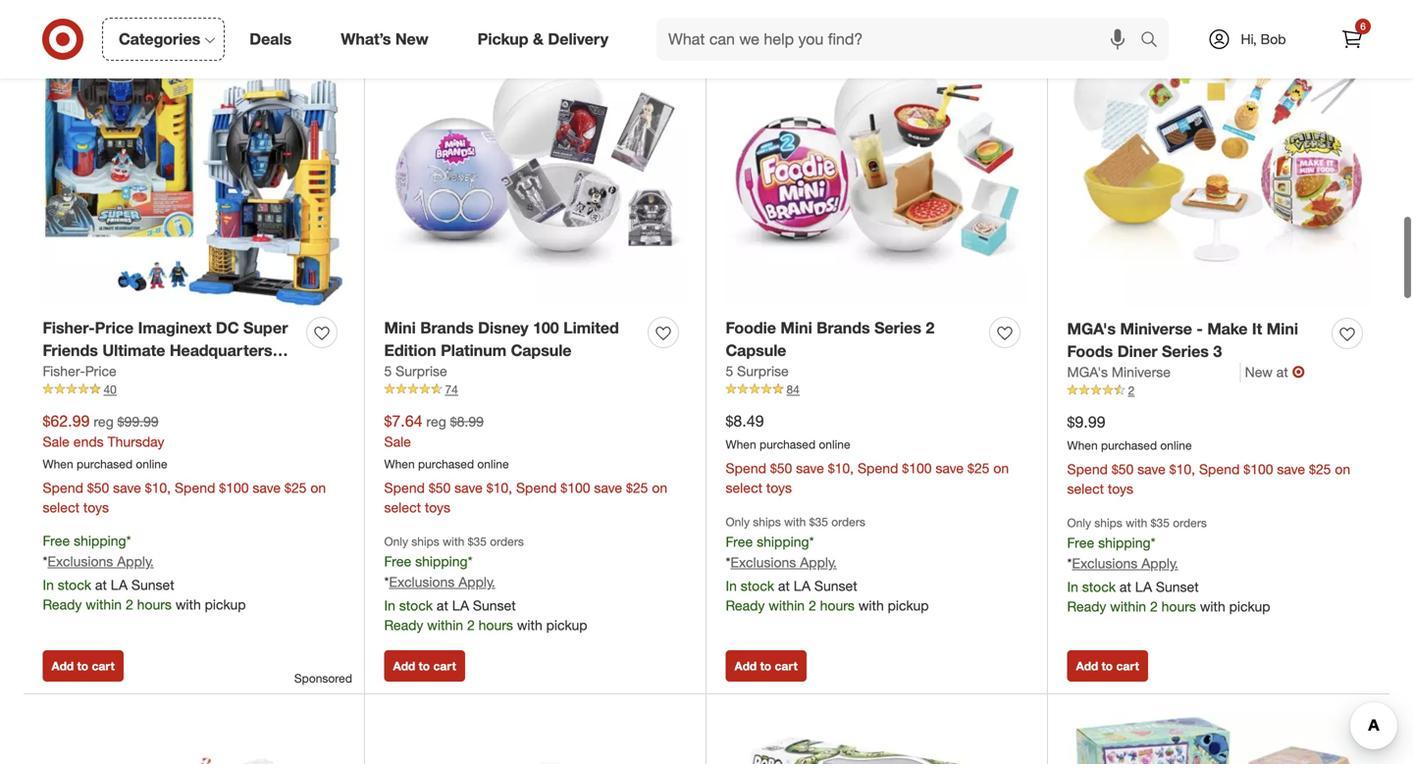 Task type: locate. For each thing, give the bounding box(es) containing it.
exclusions for mini brands disney 100 limited edition platinum capsule
[[389, 574, 455, 591]]

within for mga's miniverse - make it mini foods diner series 3
[[1110, 598, 1146, 615]]

in for mga's miniverse - make it mini foods diner series 3
[[1067, 578, 1078, 596]]

add to cart for $8.49
[[735, 659, 798, 674]]

miniverse for mga's miniverse
[[1112, 364, 1171, 381]]

exclusions for foodie mini brands series 2 capsule
[[731, 554, 796, 571]]

miniverse inside mga's miniverse - make it mini foods diner series 3
[[1120, 319, 1192, 339]]

0 horizontal spatial sale
[[43, 433, 70, 451]]

brands up 84 link
[[817, 318, 870, 338]]

5 surprise
[[384, 363, 447, 380], [726, 363, 789, 380]]

$35 down $8.49 when purchased online spend $50 save $10, spend $100 save $25 on select toys
[[809, 515, 828, 529]]

la
[[111, 576, 128, 594], [794, 577, 811, 595], [1135, 578, 1152, 596], [452, 597, 469, 614]]

0 vertical spatial mga's
[[1067, 319, 1116, 339]]

purchased down $8.49
[[760, 437, 816, 452]]

stock inside 'free shipping * * exclusions apply. in stock at  la sunset ready within 2 hours with pickup'
[[58, 576, 91, 594]]

1 add from the left
[[52, 659, 74, 674]]

orders down $7.64 reg $8.99 sale when purchased online spend $50 save $10, spend $100 save $25 on select toys
[[490, 534, 524, 549]]

to for $8.49
[[760, 659, 771, 674]]

apply.
[[117, 553, 154, 570], [800, 554, 837, 571], [1141, 555, 1178, 572], [458, 574, 495, 591]]

toys
[[766, 479, 792, 497], [1108, 480, 1133, 498], [83, 499, 109, 516], [425, 499, 450, 516]]

0 vertical spatial miniverse
[[1120, 319, 1192, 339]]

free for mini brands disney 100 limited edition platinum capsule
[[384, 553, 411, 570]]

robo alive 31" king python snake robotic toy by zuru image
[[726, 714, 1028, 764], [726, 714, 1028, 764]]

at for mini brands disney 100 limited edition platinum capsule
[[437, 597, 448, 614]]

0 horizontal spatial 5 surprise
[[384, 363, 447, 380]]

when inside $7.64 reg $8.99 sale when purchased online spend $50 save $10, spend $100 save $25 on select toys
[[384, 457, 415, 472]]

to for $7.64
[[419, 659, 430, 674]]

select inside $9.99 when purchased online spend $50 save $10, spend $100 save $25 on select toys
[[1067, 480, 1104, 498]]

add to cart button for $7.64
[[384, 651, 465, 682]]

what's
[[341, 30, 391, 49]]

3
[[1213, 342, 1222, 361]]

make
[[1207, 319, 1248, 339]]

5 surprise link up 84
[[726, 362, 789, 381]]

purchased
[[760, 437, 816, 452], [1101, 438, 1157, 453], [77, 457, 133, 472], [418, 457, 474, 472]]

2 add from the left
[[393, 659, 415, 674]]

on inside $7.64 reg $8.99 sale when purchased online spend $50 save $10, spend $100 save $25 on select toys
[[652, 479, 667, 497]]

$10,
[[828, 460, 854, 477], [1169, 461, 1195, 478], [145, 479, 171, 497], [486, 479, 512, 497]]

1 horizontal spatial 5 surprise
[[726, 363, 789, 380]]

what's new link
[[324, 18, 453, 61]]

2 reg from the left
[[426, 413, 446, 430]]

select down $8.49
[[726, 479, 763, 497]]

1 horizontal spatial 5 surprise link
[[726, 362, 789, 381]]

select inside $62.99 reg $99.99 sale ends thursday when purchased online spend $50 save $10, spend $100 save $25 on select toys
[[43, 499, 80, 516]]

$25 inside $62.99 reg $99.99 sale ends thursday when purchased online spend $50 save $10, spend $100 save $25 on select toys
[[285, 479, 307, 497]]

mini brands disney 100 limited edition platinum capsule image
[[384, 3, 686, 306], [384, 3, 686, 306]]

3 add to cart from the left
[[735, 659, 798, 674]]

mini inside mga's miniverse - make it mini foods diner series 3
[[1267, 319, 1298, 339]]

1 add to cart from the left
[[52, 659, 115, 674]]

1 horizontal spatial $35
[[809, 515, 828, 529]]

sale down $62.99
[[43, 433, 70, 451]]

reg left "$8.99"
[[426, 413, 446, 430]]

purchased down "$8.99"
[[418, 457, 474, 472]]

2 inside 'free shipping * * exclusions apply. in stock at  la sunset ready within 2 hours with pickup'
[[126, 596, 133, 613]]

1 vertical spatial new
[[1245, 364, 1273, 381]]

2 brands from the left
[[817, 318, 870, 338]]

price up '40'
[[85, 363, 116, 380]]

2 add to cart button from the left
[[384, 651, 465, 682]]

fisher- inside fisher-price imaginext dc super friends ultimate headquarters playset with batman figure
[[43, 318, 95, 338]]

add to cart button for $62.99
[[43, 651, 124, 682]]

miniverse up diner
[[1120, 319, 1192, 339]]

add to cart button
[[43, 651, 124, 682], [384, 651, 465, 682], [726, 651, 807, 682], [1067, 651, 1148, 682]]

online down 2 link
[[1160, 438, 1192, 453]]

$50
[[770, 460, 792, 477], [1112, 461, 1134, 478], [87, 479, 109, 497], [429, 479, 451, 497]]

0 vertical spatial series
[[874, 318, 921, 338]]

pickup for mini brands disney 100 limited edition platinum capsule
[[546, 617, 587, 634]]

1 sale from the left
[[43, 433, 70, 451]]

1 horizontal spatial mini
[[781, 318, 812, 338]]

1 reg from the left
[[94, 413, 114, 430]]

1 brands from the left
[[420, 318, 474, 338]]

2 mga's from the top
[[1067, 364, 1108, 381]]

spend down 'ends'
[[43, 479, 83, 497]]

5
[[384, 363, 392, 380], [726, 363, 733, 380]]

select down "$9.99"
[[1067, 480, 1104, 498]]

0 horizontal spatial only
[[384, 534, 408, 549]]

at
[[1277, 364, 1288, 381], [95, 576, 107, 594], [778, 577, 790, 595], [1120, 578, 1131, 596], [437, 597, 448, 614]]

sponsored
[[294, 671, 352, 686]]

shipping for mga's miniverse - make it mini foods diner series 3
[[1098, 534, 1151, 552]]

brands inside mini brands disney 100 limited edition platinum capsule
[[420, 318, 474, 338]]

on inside $9.99 when purchased online spend $50 save $10, spend $100 save $25 on select toys
[[1335, 461, 1350, 478]]

2 link
[[1067, 382, 1370, 400]]

cart for $62.99
[[92, 659, 115, 674]]

2 capsule from the left
[[726, 341, 786, 360]]

sunset for foodie mini brands series 2 capsule
[[814, 577, 857, 595]]

2 add to cart from the left
[[393, 659, 456, 674]]

0 horizontal spatial only ships with $35 orders free shipping * * exclusions apply. in stock at  la sunset ready within 2 hours with pickup
[[384, 534, 587, 634]]

when down $62.99
[[43, 457, 73, 472]]

miniverse
[[1120, 319, 1192, 339], [1112, 364, 1171, 381]]

free inside 'free shipping * * exclusions apply. in stock at  la sunset ready within 2 hours with pickup'
[[43, 532, 70, 550]]

exclusions for mga's miniverse - make it mini foods diner series 3
[[1072, 555, 1138, 572]]

purchased inside $7.64 reg $8.99 sale when purchased online spend $50 save $10, spend $100 save $25 on select toys
[[418, 457, 474, 472]]

orders down $9.99 when purchased online spend $50 save $10, spend $100 save $25 on select toys
[[1173, 516, 1207, 530]]

reg for $62.99
[[94, 413, 114, 430]]

3 add from the left
[[735, 659, 757, 674]]

$35 for $8.49
[[809, 515, 828, 529]]

1 horizontal spatial sale
[[384, 433, 411, 451]]

1 mga's from the top
[[1067, 319, 1116, 339]]

0 horizontal spatial new
[[395, 30, 428, 49]]

stock for mga's miniverse - make it mini foods diner series 3
[[1082, 578, 1116, 596]]

apply. for foodie mini brands series 2 capsule
[[800, 554, 837, 571]]

1 horizontal spatial reg
[[426, 413, 446, 430]]

0 horizontal spatial ships
[[411, 534, 439, 549]]

2 horizontal spatial $35
[[1151, 516, 1170, 530]]

price for fisher-price
[[85, 363, 116, 380]]

$50 inside $62.99 reg $99.99 sale ends thursday when purchased online spend $50 save $10, spend $100 save $25 on select toys
[[87, 479, 109, 497]]

hi,
[[1241, 30, 1257, 48]]

2 horizontal spatial only ships with $35 orders free shipping * * exclusions apply. in stock at  la sunset ready within 2 hours with pickup
[[1067, 516, 1270, 615]]

mga's miniverse - make it mini foods diner series 3 link
[[1067, 318, 1324, 363]]

1 surprise from the left
[[396, 363, 447, 380]]

fisher-
[[43, 318, 95, 338], [43, 363, 85, 380]]

exclusions apply. link for $9.99
[[1072, 555, 1178, 572]]

thursday
[[108, 433, 164, 451]]

purchased down "$9.99"
[[1101, 438, 1157, 453]]

online inside $62.99 reg $99.99 sale ends thursday when purchased online spend $50 save $10, spend $100 save $25 on select toys
[[136, 457, 167, 472]]

la for mini brands disney 100 limited edition platinum capsule
[[452, 597, 469, 614]]

mga's down foods
[[1067, 364, 1108, 381]]

0 vertical spatial price
[[95, 318, 134, 338]]

4 cart from the left
[[1116, 659, 1139, 674]]

categories link
[[102, 18, 225, 61]]

with inside fisher-price imaginext dc super friends ultimate headquarters playset with batman figure
[[102, 363, 133, 382]]

price
[[95, 318, 134, 338], [85, 363, 116, 380]]

surprise down edition
[[396, 363, 447, 380]]

2 5 surprise from the left
[[726, 363, 789, 380]]

dc
[[216, 318, 239, 338]]

add to cart for $62.99
[[52, 659, 115, 674]]

to
[[77, 659, 88, 674], [419, 659, 430, 674], [760, 659, 771, 674], [1102, 659, 1113, 674]]

5 surprise down edition
[[384, 363, 447, 380]]

only ships with $35 orders free shipping * * exclusions apply. in stock at  la sunset ready within 2 hours with pickup
[[726, 515, 929, 614], [1067, 516, 1270, 615], [384, 534, 587, 634]]

orders down $8.49 when purchased online spend $50 save $10, spend $100 save $25 on select toys
[[831, 515, 865, 529]]

apply. for mini brands disney 100 limited edition platinum capsule
[[458, 574, 495, 591]]

1 capsule from the left
[[511, 341, 572, 360]]

foodie
[[726, 318, 776, 338]]

free for foodie mini brands series 2 capsule
[[726, 533, 753, 551]]

ready
[[43, 596, 82, 613], [726, 597, 765, 614], [1067, 598, 1106, 615], [384, 617, 423, 634]]

at inside new at ¬
[[1277, 364, 1288, 381]]

exclusions apply. link for $62.99
[[48, 553, 154, 570]]

5 surprise for edition
[[384, 363, 447, 380]]

$35 down $9.99 when purchased online spend $50 save $10, spend $100 save $25 on select toys
[[1151, 516, 1170, 530]]

cart
[[92, 659, 115, 674], [433, 659, 456, 674], [775, 659, 798, 674], [1116, 659, 1139, 674]]

in
[[43, 576, 54, 594], [726, 577, 737, 595], [1067, 578, 1078, 596], [384, 597, 395, 614]]

$50 down 84
[[770, 460, 792, 477]]

2 to from the left
[[419, 659, 430, 674]]

add to cart for $9.99
[[1076, 659, 1139, 674]]

online down 84 link
[[819, 437, 850, 452]]

mga's miniverse - make it mini foods diner series 3
[[1067, 319, 1298, 361]]

spend
[[726, 460, 766, 477], [858, 460, 898, 477], [1067, 461, 1108, 478], [1199, 461, 1240, 478], [43, 479, 83, 497], [175, 479, 215, 497], [384, 479, 425, 497], [516, 479, 557, 497]]

capsule down 'foodie'
[[726, 341, 786, 360]]

exclusions inside 'free shipping * * exclusions apply. in stock at  la sunset ready within 2 hours with pickup'
[[48, 553, 113, 570]]

0 horizontal spatial brands
[[420, 318, 474, 338]]

1 to from the left
[[77, 659, 88, 674]]

fisher-price imaginext dc super friends ultimate headquarters playset with batman figure image
[[43, 3, 345, 306], [43, 3, 345, 306]]

74
[[445, 382, 458, 397]]

1 5 from the left
[[384, 363, 392, 380]]

1 vertical spatial price
[[85, 363, 116, 380]]

1 vertical spatial series
[[1162, 342, 1209, 361]]

purchased down 'ends'
[[77, 457, 133, 472]]

mini right 'foodie'
[[781, 318, 812, 338]]

3 add to cart button from the left
[[726, 651, 807, 682]]

stock
[[58, 576, 91, 594], [741, 577, 774, 595], [1082, 578, 1116, 596], [399, 597, 433, 614]]

5 down edition
[[384, 363, 392, 380]]

mga's miniverse - make it mini foods diner series 3 image
[[1067, 3, 1370, 307], [1067, 3, 1370, 307]]

spend down $7.64
[[384, 479, 425, 497]]

select inside $8.49 when purchased online spend $50 save $10, spend $100 save $25 on select toys
[[726, 479, 763, 497]]

sale
[[43, 433, 70, 451], [384, 433, 411, 451]]

online down "$8.99"
[[477, 457, 509, 472]]

2 sale from the left
[[384, 433, 411, 451]]

mga's inside mga's miniverse - make it mini foods diner series 3
[[1067, 319, 1116, 339]]

add
[[52, 659, 74, 674], [393, 659, 415, 674], [735, 659, 757, 674], [1076, 659, 1098, 674]]

fisher- down friends
[[43, 363, 85, 380]]

orders for $8.49
[[831, 515, 865, 529]]

1 vertical spatial mga's
[[1067, 364, 1108, 381]]

$50 down mga's miniverse
[[1112, 461, 1134, 478]]

mga's miniverse
[[1067, 364, 1171, 381]]

on inside $62.99 reg $99.99 sale ends thursday when purchased online spend $50 save $10, spend $100 save $25 on select toys
[[310, 479, 326, 497]]

sunset
[[131, 576, 174, 594], [814, 577, 857, 595], [1156, 578, 1199, 596], [473, 597, 516, 614]]

$50 down "$8.99"
[[429, 479, 451, 497]]

surprise
[[396, 363, 447, 380], [737, 363, 789, 380]]

$35 down $7.64 reg $8.99 sale when purchased online spend $50 save $10, spend $100 save $25 on select toys
[[468, 534, 487, 549]]

platinum
[[441, 341, 507, 360]]

2 fisher- from the top
[[43, 363, 85, 380]]

0 horizontal spatial mini
[[384, 318, 416, 338]]

2 5 surprise link from the left
[[726, 362, 789, 381]]

when down $8.49
[[726, 437, 756, 452]]

when down $7.64
[[384, 457, 415, 472]]

reg inside $7.64 reg $8.99 sale when purchased online spend $50 save $10, spend $100 save $25 on select toys
[[426, 413, 446, 430]]

with inside 'free shipping * * exclusions apply. in stock at  la sunset ready within 2 hours with pickup'
[[175, 596, 201, 613]]

2 horizontal spatial mini
[[1267, 319, 1298, 339]]

select down 'ends'
[[43, 499, 80, 516]]

within for foodie mini brands series 2 capsule
[[769, 597, 805, 614]]

5 surprise link
[[384, 362, 447, 381], [726, 362, 789, 381]]

new left the ¬
[[1245, 364, 1273, 381]]

mini right it
[[1267, 319, 1298, 339]]

$35
[[809, 515, 828, 529], [1151, 516, 1170, 530], [468, 534, 487, 549]]

free
[[43, 532, 70, 550], [726, 533, 753, 551], [1067, 534, 1094, 552], [384, 553, 411, 570]]

mini up edition
[[384, 318, 416, 338]]

reg up 'ends'
[[94, 413, 114, 430]]

miniverse down diner
[[1112, 364, 1171, 381]]

0 horizontal spatial reg
[[94, 413, 114, 430]]

3 cart from the left
[[775, 659, 798, 674]]

2 5 from the left
[[726, 363, 733, 380]]

surprise for capsule
[[737, 363, 789, 380]]

1 add to cart button from the left
[[43, 651, 124, 682]]

0 vertical spatial fisher-
[[43, 318, 95, 338]]

new right what's
[[395, 30, 428, 49]]

0 horizontal spatial capsule
[[511, 341, 572, 360]]

price for fisher-price imaginext dc super friends ultimate headquarters playset with batman figure
[[95, 318, 134, 338]]

on
[[993, 460, 1009, 477], [1335, 461, 1350, 478], [310, 479, 326, 497], [652, 479, 667, 497]]

series
[[874, 318, 921, 338], [1162, 342, 1209, 361]]

it
[[1252, 319, 1262, 339]]

capsule down 100
[[511, 341, 572, 360]]

purchased inside $62.99 reg $99.99 sale ends thursday when purchased online spend $50 save $10, spend $100 save $25 on select toys
[[77, 457, 133, 472]]

exclusions
[[48, 553, 113, 570], [731, 554, 796, 571], [1072, 555, 1138, 572], [389, 574, 455, 591]]

at inside 'free shipping * * exclusions apply. in stock at  la sunset ready within 2 hours with pickup'
[[95, 576, 107, 594]]

sunset for mga's miniverse - make it mini foods diner series 3
[[1156, 578, 1199, 596]]

to for $9.99
[[1102, 659, 1113, 674]]

4 add to cart from the left
[[1076, 659, 1139, 674]]

free for mga's miniverse - make it mini foods diner series 3
[[1067, 534, 1094, 552]]

new
[[395, 30, 428, 49], [1245, 364, 1273, 381]]

lilo & stitch collectible mini figures image
[[1067, 714, 1370, 764], [1067, 714, 1370, 764]]

3 to from the left
[[760, 659, 771, 674]]

1 horizontal spatial only ships with $35 orders free shipping * * exclusions apply. in stock at  la sunset ready within 2 hours with pickup
[[726, 515, 929, 614]]

0 horizontal spatial series
[[874, 318, 921, 338]]

cart for $7.64
[[433, 659, 456, 674]]

ships
[[753, 515, 781, 529], [1094, 516, 1122, 530], [411, 534, 439, 549]]

surprise up 84
[[737, 363, 789, 380]]

shipping for mini brands disney 100 limited edition platinum capsule
[[415, 553, 468, 570]]

mga's up foods
[[1067, 319, 1116, 339]]

add for $7.64
[[393, 659, 415, 674]]

2 surprise from the left
[[737, 363, 789, 380]]

5 surprise link for capsule
[[726, 362, 789, 381]]

$50 inside $7.64 reg $8.99 sale when purchased online spend $50 save $10, spend $100 save $25 on select toys
[[429, 479, 451, 497]]

2
[[926, 318, 935, 338], [1128, 383, 1135, 398], [126, 596, 133, 613], [809, 597, 816, 614], [1150, 598, 1158, 615], [467, 617, 475, 634]]

1 horizontal spatial orders
[[831, 515, 865, 529]]

series down -
[[1162, 342, 1209, 361]]

2 horizontal spatial orders
[[1173, 516, 1207, 530]]

1 5 surprise from the left
[[384, 363, 447, 380]]

edition
[[384, 341, 436, 360]]

84
[[787, 382, 800, 397]]

capsule inside "foodie mini brands series 2 capsule"
[[726, 341, 786, 360]]

$35 for $9.99
[[1151, 516, 1170, 530]]

online
[[819, 437, 850, 452], [1160, 438, 1192, 453], [136, 457, 167, 472], [477, 457, 509, 472]]

brands up the platinum
[[420, 318, 474, 338]]

ready for foodie mini brands series 2 capsule
[[726, 597, 765, 614]]

1 horizontal spatial ships
[[753, 515, 781, 529]]

-
[[1197, 319, 1203, 339]]

pickup & delivery
[[478, 30, 608, 49]]

$100
[[902, 460, 932, 477], [1244, 461, 1273, 478], [219, 479, 249, 497], [561, 479, 590, 497]]

1 5 surprise link from the left
[[384, 362, 447, 381]]

What can we help you find? suggestions appear below search field
[[657, 18, 1145, 61]]

limited
[[563, 318, 619, 338]]

fisher- up friends
[[43, 318, 95, 338]]

*
[[126, 532, 131, 550], [809, 533, 814, 551], [1151, 534, 1156, 552], [43, 553, 48, 570], [468, 553, 473, 570], [726, 554, 731, 571], [1067, 555, 1072, 572], [384, 574, 389, 591]]

mga's miniverse link
[[1067, 363, 1241, 382]]

capsule
[[511, 341, 572, 360], [726, 341, 786, 360]]

select down $7.64
[[384, 499, 421, 516]]

price inside fisher-price imaginext dc super friends ultimate headquarters playset with batman figure
[[95, 318, 134, 338]]

$8.49
[[726, 411, 764, 431]]

spend down 40 link on the left
[[175, 479, 215, 497]]

mini brands series 5 capsule image
[[384, 714, 686, 764], [384, 714, 686, 764]]

$50 down 'ends'
[[87, 479, 109, 497]]

1 vertical spatial miniverse
[[1112, 364, 1171, 381]]

series up 84 link
[[874, 318, 921, 338]]

foods
[[1067, 342, 1113, 361]]

5 surprise link down edition
[[384, 362, 447, 381]]

sunset for mini brands disney 100 limited edition platinum capsule
[[473, 597, 516, 614]]

save
[[796, 460, 824, 477], [936, 460, 964, 477], [1138, 461, 1166, 478], [1277, 461, 1305, 478], [113, 479, 141, 497], [253, 479, 281, 497], [455, 479, 483, 497], [594, 479, 622, 497]]

1 horizontal spatial series
[[1162, 342, 1209, 361]]

exclusions apply. link for $7.64
[[389, 574, 495, 591]]

sale down $7.64
[[384, 433, 411, 451]]

4 to from the left
[[1102, 659, 1113, 674]]

$25 inside $8.49 when purchased online spend $50 save $10, spend $100 save $25 on select toys
[[968, 460, 990, 477]]

1 horizontal spatial only
[[726, 515, 750, 529]]

$100 inside $8.49 when purchased online spend $50 save $10, spend $100 save $25 on select toys
[[902, 460, 932, 477]]

1 cart from the left
[[92, 659, 115, 674]]

capsule inside mini brands disney 100 limited edition platinum capsule
[[511, 341, 572, 360]]

1 horizontal spatial 5
[[726, 363, 733, 380]]

1 horizontal spatial brands
[[817, 318, 870, 338]]

toys inside $62.99 reg $99.99 sale ends thursday when purchased online spend $50 save $10, spend $100 save $25 on select toys
[[83, 499, 109, 516]]

hours inside 'free shipping * * exclusions apply. in stock at  la sunset ready within 2 hours with pickup'
[[137, 596, 172, 613]]

0 horizontal spatial surprise
[[396, 363, 447, 380]]

with
[[102, 363, 133, 382], [784, 515, 806, 529], [1126, 516, 1147, 530], [443, 534, 464, 549], [175, 596, 201, 613], [858, 597, 884, 614], [1200, 598, 1225, 615], [517, 617, 542, 634]]

0 horizontal spatial 5 surprise link
[[384, 362, 447, 381]]

shipping inside 'free shipping * * exclusions apply. in stock at  la sunset ready within 2 hours with pickup'
[[74, 532, 126, 550]]

1 horizontal spatial surprise
[[737, 363, 789, 380]]

mga's miniverse make it mini food holiday series 1 mini collectibles image
[[43, 714, 345, 764], [43, 714, 345, 764]]

1 horizontal spatial new
[[1245, 364, 1273, 381]]

sale inside $7.64 reg $8.99 sale when purchased online spend $50 save $10, spend $100 save $25 on select toys
[[384, 433, 411, 451]]

5 surprise up 84
[[726, 363, 789, 380]]

foodie mini brands series 2 capsule image
[[726, 3, 1028, 306], [726, 3, 1028, 306]]

price up ultimate
[[95, 318, 134, 338]]

when down "$9.99"
[[1067, 438, 1098, 453]]

0 horizontal spatial orders
[[490, 534, 524, 549]]

$10, inside $8.49 when purchased online spend $50 save $10, spend $100 save $25 on select toys
[[828, 460, 854, 477]]

series inside mga's miniverse - make it mini foods diner series 3
[[1162, 342, 1209, 361]]

spend down "$9.99"
[[1067, 461, 1108, 478]]

la for foodie mini brands series 2 capsule
[[794, 577, 811, 595]]

0 vertical spatial new
[[395, 30, 428, 49]]

0 horizontal spatial 5
[[384, 363, 392, 380]]

fisher- inside fisher-price link
[[43, 363, 85, 380]]

4 add to cart button from the left
[[1067, 651, 1148, 682]]

2 horizontal spatial ships
[[1094, 516, 1122, 530]]

hours
[[137, 596, 172, 613], [820, 597, 855, 614], [1162, 598, 1196, 615], [479, 617, 513, 634]]

stock for foodie mini brands series 2 capsule
[[741, 577, 774, 595]]

add for $9.99
[[1076, 659, 1098, 674]]

1 vertical spatial fisher-
[[43, 363, 85, 380]]

ends
[[73, 433, 104, 451]]

brands
[[420, 318, 474, 338], [817, 318, 870, 338]]

deals
[[249, 30, 292, 49]]

toys inside $8.49 when purchased online spend $50 save $10, spend $100 save $25 on select toys
[[766, 479, 792, 497]]

spend down 74 link
[[516, 479, 557, 497]]

reg inside $62.99 reg $99.99 sale ends thursday when purchased online spend $50 save $10, spend $100 save $25 on select toys
[[94, 413, 114, 430]]

$8.99
[[450, 413, 484, 430]]

ready for mini brands disney 100 limited edition platinum capsule
[[384, 617, 423, 634]]

1 horizontal spatial capsule
[[726, 341, 786, 360]]

search
[[1131, 31, 1179, 51]]

4 add from the left
[[1076, 659, 1098, 674]]

5 down 'foodie'
[[726, 363, 733, 380]]

disney
[[478, 318, 529, 338]]

select
[[726, 479, 763, 497], [1067, 480, 1104, 498], [43, 499, 80, 516], [384, 499, 421, 516]]

1 fisher- from the top
[[43, 318, 95, 338]]

at for mga's miniverse - make it mini foods diner series 3
[[1120, 578, 1131, 596]]

2 cart from the left
[[433, 659, 456, 674]]

$25 inside $9.99 when purchased online spend $50 save $10, spend $100 save $25 on select toys
[[1309, 461, 1331, 478]]

2 horizontal spatial only
[[1067, 516, 1091, 530]]

stock for mini brands disney 100 limited edition platinum capsule
[[399, 597, 433, 614]]

$100 inside $7.64 reg $8.99 sale when purchased online spend $50 save $10, spend $100 save $25 on select toys
[[561, 479, 590, 497]]

sale inside $62.99 reg $99.99 sale ends thursday when purchased online spend $50 save $10, spend $100 save $25 on select toys
[[43, 433, 70, 451]]

online down thursday
[[136, 457, 167, 472]]



Task type: vqa. For each thing, say whether or not it's contained in the screenshot.
top In,
no



Task type: describe. For each thing, give the bounding box(es) containing it.
when inside $62.99 reg $99.99 sale ends thursday when purchased online spend $50 save $10, spend $100 save $25 on select toys
[[43, 457, 73, 472]]

add to cart button for $9.99
[[1067, 651, 1148, 682]]

exclusions apply. link for $8.49
[[731, 554, 837, 571]]

mga's for mga's miniverse - make it mini foods diner series 3
[[1067, 319, 1116, 339]]

$99.99
[[117, 413, 159, 430]]

fisher-price
[[43, 363, 116, 380]]

cart for $9.99
[[1116, 659, 1139, 674]]

84 link
[[726, 381, 1028, 399]]

ships for $9.99
[[1094, 516, 1122, 530]]

$62.99 reg $99.99 sale ends thursday when purchased online spend $50 save $10, spend $100 save $25 on select toys
[[43, 411, 326, 516]]

only ships with $35 orders free shipping * * exclusions apply. in stock at  la sunset ready within 2 hours with pickup for $9.99
[[1067, 516, 1270, 615]]

pickup for foodie mini brands series 2 capsule
[[888, 597, 929, 614]]

$10, inside $9.99 when purchased online spend $50 save $10, spend $100 save $25 on select toys
[[1169, 461, 1195, 478]]

hi, bob
[[1241, 30, 1286, 48]]

ready for mga's miniverse - make it mini foods diner series 3
[[1067, 598, 1106, 615]]

5 for foodie mini brands series 2 capsule
[[726, 363, 733, 380]]

reg for $7.64
[[426, 413, 446, 430]]

when inside $8.49 when purchased online spend $50 save $10, spend $100 save $25 on select toys
[[726, 437, 756, 452]]

cart for $8.49
[[775, 659, 798, 674]]

$100 inside $62.99 reg $99.99 sale ends thursday when purchased online spend $50 save $10, spend $100 save $25 on select toys
[[219, 479, 249, 497]]

&
[[533, 30, 544, 49]]

figure
[[200, 363, 247, 382]]

online inside $9.99 when purchased online spend $50 save $10, spend $100 save $25 on select toys
[[1160, 438, 1192, 453]]

5 surprise link for edition
[[384, 362, 447, 381]]

mini brands disney 100 limited edition platinum capsule
[[384, 318, 619, 360]]

new at ¬
[[1245, 363, 1305, 382]]

pickup & delivery link
[[461, 18, 633, 61]]

delivery
[[548, 30, 608, 49]]

super
[[243, 318, 288, 338]]

foodie mini brands series 2 capsule link
[[726, 317, 982, 362]]

$9.99 when purchased online spend $50 save $10, spend $100 save $25 on select toys
[[1067, 412, 1350, 498]]

fisher-price imaginext dc super friends ultimate headquarters playset with batman figure
[[43, 318, 288, 382]]

add to cart button for $8.49
[[726, 651, 807, 682]]

to for $62.99
[[77, 659, 88, 674]]

$50 inside $8.49 when purchased online spend $50 save $10, spend $100 save $25 on select toys
[[770, 460, 792, 477]]

mga's for mga's miniverse
[[1067, 364, 1108, 381]]

at for foodie mini brands series 2 capsule
[[778, 577, 790, 595]]

5 for mini brands disney 100 limited edition platinum capsule
[[384, 363, 392, 380]]

bob
[[1261, 30, 1286, 48]]

diner
[[1117, 342, 1158, 361]]

batman
[[138, 363, 196, 382]]

6
[[1360, 20, 1366, 32]]

$9.99
[[1067, 412, 1105, 432]]

hours for foodie mini brands series 2 capsule
[[820, 597, 855, 614]]

sale for $7.64
[[384, 433, 411, 451]]

100
[[533, 318, 559, 338]]

purchased inside $8.49 when purchased online spend $50 save $10, spend $100 save $25 on select toys
[[760, 437, 816, 452]]

deals link
[[233, 18, 316, 61]]

6 link
[[1331, 18, 1374, 61]]

sunset inside 'free shipping * * exclusions apply. in stock at  la sunset ready within 2 hours with pickup'
[[131, 576, 174, 594]]

surprise for edition
[[396, 363, 447, 380]]

ready inside 'free shipping * * exclusions apply. in stock at  la sunset ready within 2 hours with pickup'
[[43, 596, 82, 613]]

5 surprise for capsule
[[726, 363, 789, 380]]

imaginext
[[138, 318, 211, 338]]

mini inside "foodie mini brands series 2 capsule"
[[781, 318, 812, 338]]

pickup
[[478, 30, 528, 49]]

in for foodie mini brands series 2 capsule
[[726, 577, 737, 595]]

only for $9.99
[[1067, 516, 1091, 530]]

pickup inside 'free shipping * * exclusions apply. in stock at  la sunset ready within 2 hours with pickup'
[[205, 596, 246, 613]]

fisher-price imaginext dc super friends ultimate headquarters playset with batman figure link
[[43, 317, 299, 382]]

$8.49 when purchased online spend $50 save $10, spend $100 save $25 on select toys
[[726, 411, 1009, 497]]

¬
[[1292, 363, 1305, 382]]

$25 inside $7.64 reg $8.99 sale when purchased online spend $50 save $10, spend $100 save $25 on select toys
[[626, 479, 648, 497]]

online inside $7.64 reg $8.99 sale when purchased online spend $50 save $10, spend $100 save $25 on select toys
[[477, 457, 509, 472]]

fisher-price link
[[43, 362, 116, 381]]

in for mini brands disney 100 limited edition platinum capsule
[[384, 597, 395, 614]]

toys inside $9.99 when purchased online spend $50 save $10, spend $100 save $25 on select toys
[[1108, 480, 1133, 498]]

headquarters
[[170, 341, 272, 360]]

shipping for foodie mini brands series 2 capsule
[[757, 533, 809, 551]]

40 link
[[43, 381, 345, 399]]

spend down 2 link
[[1199, 461, 1240, 478]]

ships for $8.49
[[753, 515, 781, 529]]

toys inside $7.64 reg $8.99 sale when purchased online spend $50 save $10, spend $100 save $25 on select toys
[[425, 499, 450, 516]]

only for $8.49
[[726, 515, 750, 529]]

only ships with $35 orders free shipping * * exclusions apply. in stock at  la sunset ready within 2 hours with pickup for $8.49
[[726, 515, 929, 614]]

within inside 'free shipping * * exclusions apply. in stock at  la sunset ready within 2 hours with pickup'
[[86, 596, 122, 613]]

apply. inside 'free shipping * * exclusions apply. in stock at  la sunset ready within 2 hours with pickup'
[[117, 553, 154, 570]]

sale for $62.99
[[43, 433, 70, 451]]

orders for $9.99
[[1173, 516, 1207, 530]]

2 inside "foodie mini brands series 2 capsule"
[[926, 318, 935, 338]]

friends
[[43, 341, 98, 360]]

select inside $7.64 reg $8.99 sale when purchased online spend $50 save $10, spend $100 save $25 on select toys
[[384, 499, 421, 516]]

purchased inside $9.99 when purchased online spend $50 save $10, spend $100 save $25 on select toys
[[1101, 438, 1157, 453]]

$10, inside $7.64 reg $8.99 sale when purchased online spend $50 save $10, spend $100 save $25 on select toys
[[486, 479, 512, 497]]

what's new
[[341, 30, 428, 49]]

74 link
[[384, 381, 686, 399]]

$7.64 reg $8.99 sale when purchased online spend $50 save $10, spend $100 save $25 on select toys
[[384, 411, 667, 516]]

pickup for mga's miniverse - make it mini foods diner series 3
[[1229, 598, 1270, 615]]

0 horizontal spatial $35
[[468, 534, 487, 549]]

playset
[[43, 363, 97, 382]]

within for mini brands disney 100 limited edition platinum capsule
[[427, 617, 463, 634]]

$7.64
[[384, 411, 422, 431]]

mini inside mini brands disney 100 limited edition platinum capsule
[[384, 318, 416, 338]]

40
[[104, 382, 117, 397]]

categories
[[119, 30, 200, 49]]

add for $62.99
[[52, 659, 74, 674]]

fisher- for fisher-price
[[43, 363, 85, 380]]

on inside $8.49 when purchased online spend $50 save $10, spend $100 save $25 on select toys
[[993, 460, 1009, 477]]

miniverse for mga's miniverse - make it mini foods diner series 3
[[1120, 319, 1192, 339]]

la inside 'free shipping * * exclusions apply. in stock at  la sunset ready within 2 hours with pickup'
[[111, 576, 128, 594]]

la for mga's miniverse - make it mini foods diner series 3
[[1135, 578, 1152, 596]]

$62.99
[[43, 411, 90, 431]]

brands inside "foodie mini brands series 2 capsule"
[[817, 318, 870, 338]]

hours for mga's miniverse - make it mini foods diner series 3
[[1162, 598, 1196, 615]]

spend down $8.49
[[726, 460, 766, 477]]

add to cart for $7.64
[[393, 659, 456, 674]]

search button
[[1131, 18, 1179, 65]]

series inside "foodie mini brands series 2 capsule"
[[874, 318, 921, 338]]

online inside $8.49 when purchased online spend $50 save $10, spend $100 save $25 on select toys
[[819, 437, 850, 452]]

apply. for mga's miniverse - make it mini foods diner series 3
[[1141, 555, 1178, 572]]

in inside 'free shipping * * exclusions apply. in stock at  la sunset ready within 2 hours with pickup'
[[43, 576, 54, 594]]

$50 inside $9.99 when purchased online spend $50 save $10, spend $100 save $25 on select toys
[[1112, 461, 1134, 478]]

mini brands disney 100 limited edition platinum capsule link
[[384, 317, 640, 362]]

foodie mini brands series 2 capsule
[[726, 318, 935, 360]]

hours for mini brands disney 100 limited edition platinum capsule
[[479, 617, 513, 634]]

free shipping * * exclusions apply. in stock at  la sunset ready within 2 hours with pickup
[[43, 532, 246, 613]]

spend down 84 link
[[858, 460, 898, 477]]

fisher- for fisher-price imaginext dc super friends ultimate headquarters playset with batman figure
[[43, 318, 95, 338]]

ultimate
[[102, 341, 165, 360]]

new inside new at ¬
[[1245, 364, 1273, 381]]

$10, inside $62.99 reg $99.99 sale ends thursday when purchased online spend $50 save $10, spend $100 save $25 on select toys
[[145, 479, 171, 497]]

when inside $9.99 when purchased online spend $50 save $10, spend $100 save $25 on select toys
[[1067, 438, 1098, 453]]

add for $8.49
[[735, 659, 757, 674]]

$100 inside $9.99 when purchased online spend $50 save $10, spend $100 save $25 on select toys
[[1244, 461, 1273, 478]]



